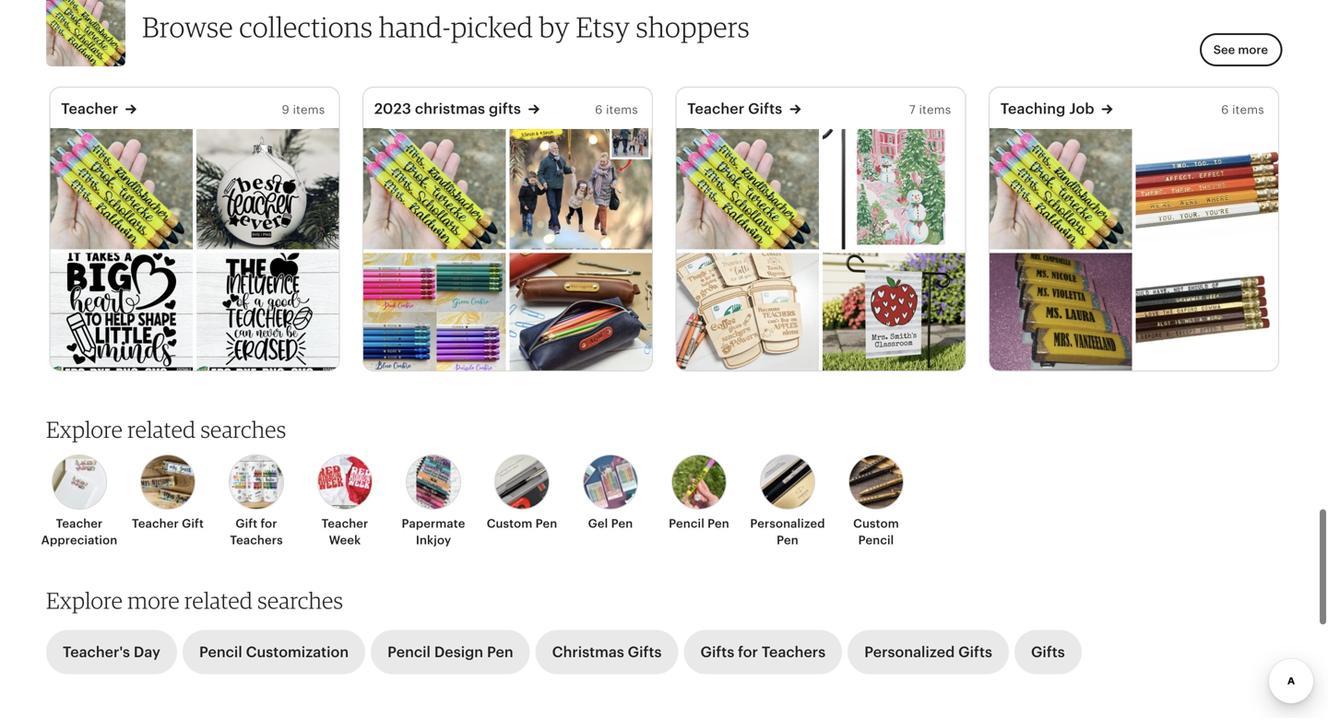 Task type: vqa. For each thing, say whether or not it's contained in the screenshot.
Your within Please send us your pictures (3-6 pics) via direct message and let us know the name you're wishing to have on the shirt alongside if you're wishing to: 1. The name you want to personalize 2. Text Color Option NOTE: I don't provide previews/mockups.
no



Task type: describe. For each thing, give the bounding box(es) containing it.
christmas gifts link
[[536, 630, 678, 675]]

6 for 2023 christmas gifts
[[595, 103, 603, 117]]

by
[[539, 10, 570, 44]]

job
[[1070, 101, 1095, 117]]

items for teacher
[[919, 103, 951, 117]]

teacher gifts | gifts for a teachers | teacher gift card holder | coffee gift card holder | back to school gift | end of school gift image
[[676, 253, 819, 374]]

the influence of a good teacher can never be erased, teacher appreciation, cute teacher svg, teacher svg, cut file, svg, digital download image
[[196, 253, 339, 374]]

pen right design
[[487, 644, 514, 661]]

1 vertical spatial searches
[[258, 587, 343, 614]]

gifts for personalized gifts
[[959, 644, 993, 661]]

pencil pen | teacher appreciation | teacher's day | teacher gift | refillable gel pen image for 2023 christmas gifts
[[363, 128, 506, 249]]

gift for teachers link
[[218, 455, 295, 549]]

pencil pen | teacher appreciation | teacher's day | teacher gift | refillable gel pen image for teaching job
[[990, 128, 1132, 249]]

papermate inkjoy link
[[395, 455, 472, 549]]

shoppers
[[636, 10, 750, 44]]

teacher week link
[[306, 455, 384, 549]]

pen for custom pen
[[536, 517, 557, 531]]

explore related searches region
[[35, 416, 1293, 582]]

pencil for pencil design pen
[[388, 644, 431, 661]]

snowman flag/ pink snowman winter/ christmas yard and garden flag/ garden & house banner with snowmen/ colorful winter garden flag image
[[823, 128, 965, 249]]

pencil for pencil pen
[[669, 517, 705, 531]]

personalized for pen
[[750, 517, 825, 531]]

hand-
[[379, 10, 451, 44]]

pencil for pencil customization
[[199, 644, 242, 661]]

teacher for teacher appreciation
[[56, 517, 103, 531]]

pencil pen | teacher appreciation | teacher's day | teacher gift | refillable gel pen image for teacher
[[50, 128, 193, 249]]

items for 2023
[[606, 103, 638, 117]]

gifts for christmas gifts
[[628, 644, 662, 661]]

gifts
[[489, 101, 521, 117]]

1 items from the left
[[293, 103, 325, 117]]

searches inside region
[[201, 416, 286, 443]]

gifts for teachers
[[701, 644, 826, 661]]

personalized gifts link
[[848, 630, 1009, 675]]

personalized pen link
[[749, 455, 827, 549]]

teacher for teacher week
[[322, 517, 368, 531]]

gifts link
[[1015, 630, 1082, 675]]

explore related searches
[[46, 416, 286, 443]]

custom pencil
[[853, 517, 899, 548]]

custom for pencil
[[853, 517, 899, 531]]

2023 christmas gifts
[[374, 101, 521, 117]]

pencil customization link
[[183, 630, 365, 675]]

pencil inside custom pencil
[[859, 534, 894, 548]]

teacher gift link
[[129, 455, 207, 532]]

9 items
[[282, 103, 325, 117]]

pen for pencil pen
[[708, 517, 730, 531]]

design
[[434, 644, 483, 661]]

more for see
[[1238, 43, 1268, 57]]

appreciation
[[41, 534, 117, 548]]

custom pen
[[487, 517, 557, 531]]

collections
[[239, 10, 373, 44]]

gel
[[588, 517, 608, 531]]

2023
[[374, 101, 411, 117]]

colorful grammar rules pencil set for book lovers pencils - literary pencils- educational pencils - back to school gifts- teacher classroom image
[[1136, 128, 1278, 249]]

teacher's day
[[63, 644, 160, 661]]

custom pencils, personalized pencils, teacher appreciation, back to school, wedding, birthday, teacher gift, free shipping, hexagon image
[[363, 253, 506, 374]]

teacher for teacher gift
[[132, 517, 179, 531]]

custom pencil link
[[838, 455, 915, 549]]

6 items for teaching job
[[1221, 103, 1265, 117]]

pencil pen
[[669, 517, 730, 531]]

gifts for teachers link
[[684, 630, 842, 675]]

teaching job
[[1001, 101, 1095, 117]]



Task type: locate. For each thing, give the bounding box(es) containing it.
pencil
[[669, 517, 705, 531], [859, 534, 894, 548], [199, 644, 242, 661], [388, 644, 431, 661]]

explore inside region
[[46, 416, 123, 443]]

pencil pen | teacher appreciation | teacher's day | teacher gift | refillable gel pen image for teacher gifts
[[676, 128, 819, 249]]

1 6 items from the left
[[595, 103, 638, 117]]

custom pen link
[[483, 455, 561, 532]]

searches
[[201, 416, 286, 443], [258, 587, 343, 614]]

2 explore from the top
[[46, 587, 123, 614]]

teacher gift
[[132, 517, 204, 531]]

6 for teaching job
[[1221, 103, 1229, 117]]

pencil pen link
[[661, 455, 738, 532]]

1 vertical spatial related
[[185, 587, 253, 614]]

0 vertical spatial searches
[[201, 416, 286, 443]]

teacher appreciation
[[41, 517, 117, 548]]

related up teacher gift link
[[128, 416, 196, 443]]

pencil right gel pen
[[669, 517, 705, 531]]

0 horizontal spatial gift
[[182, 517, 204, 531]]

teacher appreciation link
[[41, 455, 118, 549]]

pen left gel
[[536, 517, 557, 531]]

personalized pen
[[750, 517, 825, 548]]

gift left gift for teachers
[[182, 517, 204, 531]]

see more
[[1214, 43, 1268, 57]]

items down see more link
[[1232, 103, 1265, 117]]

back to school garden flag, teacher flag, school year ready, back to school flag, first day of school, teacher appreciation gift image
[[823, 253, 965, 374]]

pen for personalized pen
[[777, 534, 799, 548]]

pen inside personalized pen
[[777, 534, 799, 548]]

custom designed glitter or non- glitter mini pencil stapler teacher's gift professor's gift administrators student's gift custom name added image
[[990, 253, 1132, 374]]

teacher for teacher gifts
[[688, 101, 745, 117]]

gel pen
[[588, 517, 633, 531]]

0 vertical spatial teachers
[[230, 534, 283, 548]]

gel pen link
[[572, 455, 649, 532]]

9
[[282, 103, 290, 117]]

0 horizontal spatial for
[[261, 517, 277, 531]]

4 pencil pen | teacher appreciation | teacher's day | teacher gift | refillable gel pen image from the left
[[990, 128, 1132, 249]]

explore
[[46, 416, 123, 443], [46, 587, 123, 614]]

0 horizontal spatial more
[[128, 587, 180, 614]]

day
[[134, 644, 160, 661]]

related up pencil customization in the bottom of the page
[[185, 587, 253, 614]]

teacher for teacher
[[61, 101, 118, 117]]

1 vertical spatial more
[[128, 587, 180, 614]]

0 vertical spatial for
[[261, 517, 277, 531]]

see more link
[[1200, 33, 1282, 66]]

gift for teachers
[[230, 517, 283, 548]]

pencil left design
[[388, 644, 431, 661]]

pen right gel
[[611, 517, 633, 531]]

7 items
[[909, 103, 951, 117]]

1 vertical spatial personalized
[[865, 644, 955, 661]]

browse collections hand-picked by etsy shoppers
[[142, 10, 750, 44]]

0 vertical spatial explore
[[46, 416, 123, 443]]

6 items for 2023 christmas gifts
[[595, 103, 638, 117]]

more
[[1238, 43, 1268, 57], [128, 587, 180, 614]]

pen left custom pencil
[[777, 534, 799, 548]]

teaching
[[1001, 101, 1066, 117]]

custom inside custom pencil link
[[853, 517, 899, 531]]

0 horizontal spatial 6
[[595, 103, 603, 117]]

6 up customized your photo ornament - personalized photo  ornament acrylic- christmas gifts for family member funny christmas ornament
[[595, 103, 603, 117]]

christmas gifts
[[552, 644, 662, 661]]

3 pencil pen | teacher appreciation | teacher's day | teacher gift | refillable gel pen image from the left
[[676, 128, 819, 249]]

explore for explore more related searches
[[46, 587, 123, 614]]

browse
[[142, 10, 233, 44]]

7
[[909, 103, 916, 117]]

for inside gifts for teachers link
[[738, 644, 758, 661]]

6 down see
[[1221, 103, 1229, 117]]

items for teaching
[[1232, 103, 1265, 117]]

custom inside custom pen link
[[487, 517, 533, 531]]

christmas
[[552, 644, 624, 661]]

0 vertical spatial personalized
[[750, 517, 825, 531]]

1 horizontal spatial more
[[1238, 43, 1268, 57]]

explore up teacher appreciation link
[[46, 416, 123, 443]]

1 horizontal spatial personalized
[[865, 644, 955, 661]]

inkjoy
[[416, 534, 451, 548]]

custom for pen
[[487, 517, 533, 531]]

teacher gifts
[[688, 101, 783, 117]]

0 horizontal spatial personalized
[[750, 517, 825, 531]]

1 horizontal spatial 6
[[1221, 103, 1229, 117]]

6 items
[[595, 103, 638, 117], [1221, 103, 1265, 117]]

teachers for gift for teachers
[[230, 534, 283, 548]]

teachers inside the explore related searches region
[[230, 534, 283, 548]]

2 6 items from the left
[[1221, 103, 1265, 117]]

see
[[1214, 43, 1235, 57]]

4 items from the left
[[1232, 103, 1265, 117]]

teacher's day link
[[46, 630, 177, 675]]

1 gift from the left
[[182, 517, 204, 531]]

searches up "customization"
[[258, 587, 343, 614]]

christmas
[[415, 101, 485, 117]]

week
[[329, 534, 361, 548]]

explore more related searches
[[46, 587, 343, 614]]

2 gift from the left
[[236, 517, 258, 531]]

teacher week
[[322, 517, 368, 548]]

gifts for teacher gifts
[[748, 101, 783, 117]]

customization
[[246, 644, 349, 661]]

personalized gifts
[[865, 644, 993, 661]]

custom right personalized pen
[[853, 517, 899, 531]]

custom right papermate
[[487, 517, 533, 531]]

gifts
[[748, 101, 783, 117], [628, 644, 662, 661], [701, 644, 735, 661], [959, 644, 993, 661], [1031, 644, 1065, 661]]

pen left personalized pen
[[708, 517, 730, 531]]

personalized leather pencil case/pencil pouch/leather zipper pouch/personalized image
[[509, 253, 652, 374]]

pen for gel pen
[[611, 517, 633, 531]]

items right 7
[[919, 103, 951, 117]]

related
[[128, 416, 196, 443], [185, 587, 253, 614]]

gift
[[182, 517, 204, 531], [236, 517, 258, 531]]

1 vertical spatial teachers
[[762, 644, 826, 661]]

1 explore from the top
[[46, 416, 123, 443]]

1 6 from the left
[[595, 103, 603, 117]]

best teacher ever svg, teacher ornament svg, teacher christmas svg, christmas teacher gift svg, hand lettered svg, christmas ornament svg image
[[196, 128, 339, 249]]

for
[[261, 517, 277, 531], [738, 644, 758, 661]]

picked
[[451, 10, 533, 44]]

1 horizontal spatial teachers
[[762, 644, 826, 661]]

explore for explore related searches
[[46, 416, 123, 443]]

items
[[293, 103, 325, 117], [606, 103, 638, 117], [919, 103, 951, 117], [1232, 103, 1265, 117]]

for for gifts
[[738, 644, 758, 661]]

teacher inside teacher appreciation
[[56, 517, 103, 531]]

more right see
[[1238, 43, 1268, 57]]

teachers
[[230, 534, 283, 548], [762, 644, 826, 661]]

0 vertical spatial more
[[1238, 43, 1268, 57]]

for for gift
[[261, 517, 277, 531]]

3 items from the left
[[919, 103, 951, 117]]

pencil design pen link
[[371, 630, 530, 675]]

6 items down see more link
[[1221, 103, 1265, 117]]

items right 9
[[293, 103, 325, 117]]

related inside region
[[128, 416, 196, 443]]

more for explore
[[128, 587, 180, 614]]

1 horizontal spatial gift
[[236, 517, 258, 531]]

personalized
[[750, 517, 825, 531], [865, 644, 955, 661]]

explore up teacher's
[[46, 587, 123, 614]]

1 vertical spatial for
[[738, 644, 758, 661]]

gift right the teacher gift
[[236, 517, 258, 531]]

teacher
[[61, 101, 118, 117], [688, 101, 745, 117], [56, 517, 103, 531], [132, 517, 179, 531], [322, 517, 368, 531]]

etsy
[[576, 10, 630, 44]]

for inside gift for teachers
[[261, 517, 277, 531]]

6 items down etsy
[[595, 103, 638, 117]]

pencil right personalized pen
[[859, 534, 894, 548]]

assorted grammar pencils - silver - black - brown - burgundy - grammar nerd - writer - writing- gift for writer - gift for teacher image
[[1136, 253, 1278, 374]]

customized your photo ornament - personalized photo  ornament acrylic- christmas gifts for family member funny christmas ornament image
[[509, 128, 652, 249]]

0 horizontal spatial 6 items
[[595, 103, 638, 117]]

it takes a big heart to help shape little minds, teacher appreciation svg, end of the year teacher gift, teacher quote svg,teacher shirt svg image
[[50, 253, 193, 374]]

pencil design pen
[[388, 644, 514, 661]]

papermate
[[402, 517, 465, 531]]

custom
[[487, 517, 533, 531], [853, 517, 899, 531]]

pencil pen | teacher appreciation | teacher's day | teacher gift | refillable gel pen image
[[50, 128, 193, 249], [363, 128, 506, 249], [676, 128, 819, 249], [990, 128, 1132, 249]]

1 custom from the left
[[487, 517, 533, 531]]

2 pencil pen | teacher appreciation | teacher's day | teacher gift | refillable gel pen image from the left
[[363, 128, 506, 249]]

papermate inkjoy
[[402, 517, 465, 548]]

2 custom from the left
[[853, 517, 899, 531]]

0 vertical spatial related
[[128, 416, 196, 443]]

2 6 from the left
[[1221, 103, 1229, 117]]

pencil down the explore more related searches
[[199, 644, 242, 661]]

more up day
[[128, 587, 180, 614]]

searches up gift for teachers link on the left bottom
[[201, 416, 286, 443]]

1 vertical spatial explore
[[46, 587, 123, 614]]

0 horizontal spatial custom
[[487, 517, 533, 531]]

1 horizontal spatial 6 items
[[1221, 103, 1265, 117]]

2 items from the left
[[606, 103, 638, 117]]

items down etsy
[[606, 103, 638, 117]]

1 pencil pen | teacher appreciation | teacher's day | teacher gift | refillable gel pen image from the left
[[50, 128, 193, 249]]

teachers for gifts for teachers
[[762, 644, 826, 661]]

teacher's
[[63, 644, 130, 661]]

pen
[[536, 517, 557, 531], [611, 517, 633, 531], [708, 517, 730, 531], [777, 534, 799, 548], [487, 644, 514, 661]]

6
[[595, 103, 603, 117], [1221, 103, 1229, 117]]

0 horizontal spatial teachers
[[230, 534, 283, 548]]

personalized for gifts
[[865, 644, 955, 661]]

personalized inside the explore related searches region
[[750, 517, 825, 531]]

1 horizontal spatial for
[[738, 644, 758, 661]]

pencil customization
[[199, 644, 349, 661]]

gift inside gift for teachers
[[236, 517, 258, 531]]

1 horizontal spatial custom
[[853, 517, 899, 531]]



